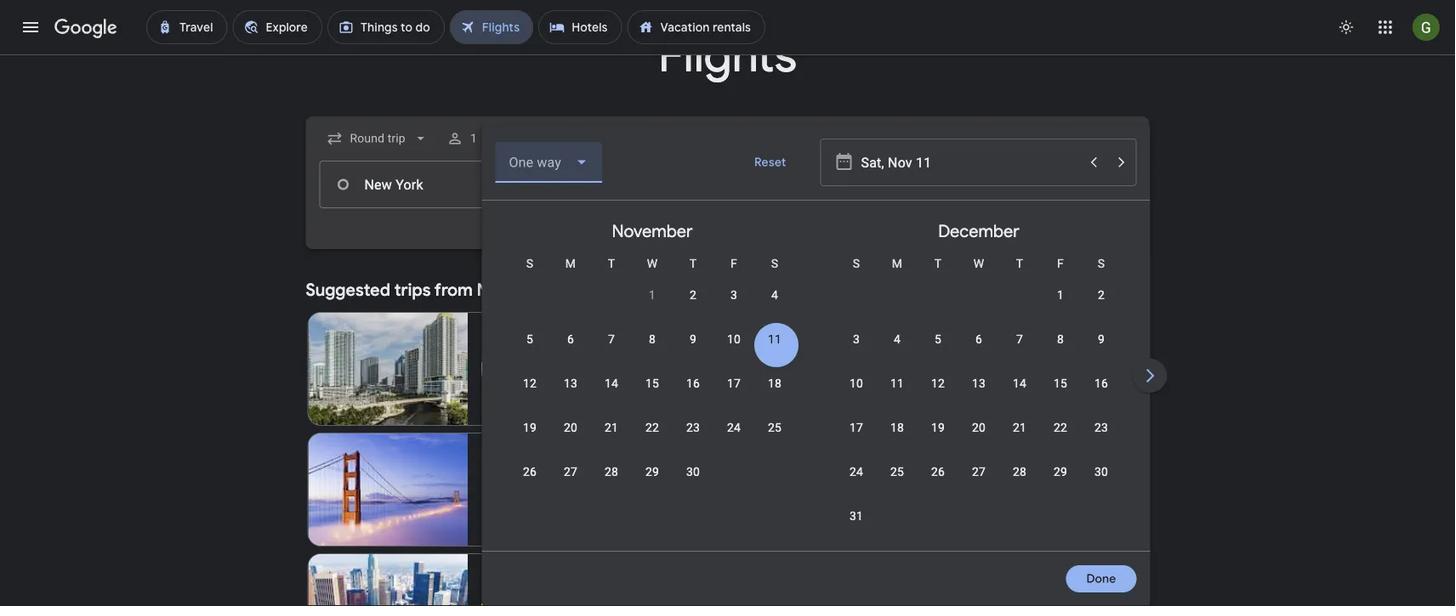 Task type: locate. For each thing, give the bounding box(es) containing it.
1 horizontal spatial 10 button
[[836, 375, 876, 416]]

Return text field
[[1004, 162, 1121, 208]]

2 15 from the left
[[1053, 376, 1067, 390]]

27
[[563, 465, 577, 479], [972, 465, 985, 479]]

thu, nov 2 element
[[689, 287, 696, 304]]

4 inside november "row group"
[[771, 288, 778, 302]]

fri, nov 3 element
[[730, 287, 737, 304]]

10 button
[[713, 331, 754, 372], [836, 375, 876, 416]]

31
[[849, 509, 863, 523]]

2 21 button from the left
[[999, 419, 1040, 460]]

3 left mon, dec 4 element
[[853, 332, 859, 346]]

1 horizontal spatial 1
[[648, 288, 655, 302]]

sun, nov 5 element
[[526, 331, 533, 348]]

29 inside november "row group"
[[645, 465, 659, 479]]

24 button
[[713, 419, 754, 460], [836, 464, 876, 504]]

suggested
[[306, 279, 390, 301]]

6 left tue, nov 7 element
[[567, 332, 574, 346]]

2 horizontal spatial 6
[[975, 332, 982, 346]]

4 button inside row
[[876, 331, 917, 372]]

11 inside december row group
[[890, 376, 904, 390]]

28 for thu, dec 28 element
[[1012, 465, 1026, 479]]

1 horizontal spatial w
[[973, 256, 984, 270]]

0 horizontal spatial 23
[[686, 421, 700, 435]]

1 22 from the left
[[645, 421, 659, 435]]

13 button up wed, dec 20 element
[[958, 375, 999, 416]]

28 inside november "row group"
[[604, 465, 618, 479]]

sun, dec 3 element
[[853, 331, 859, 348]]

w inside november "row group"
[[647, 256, 657, 270]]

frontier image
[[482, 362, 495, 376]]

22 button up fri, dec 29 element
[[1040, 419, 1081, 460]]

6 button
[[550, 331, 591, 372], [958, 331, 999, 372]]

17 button up fri, nov 24 element
[[713, 375, 754, 416]]

mon, dec 11 element
[[890, 375, 904, 392]]

1 horizontal spatial 21
[[1012, 421, 1026, 435]]

los
[[482, 568, 504, 585]]

1 nov from the top
[[482, 466, 503, 480]]

0 vertical spatial 11 button
[[754, 331, 795, 372]]

12 for "sun, nov 12" element
[[523, 376, 536, 390]]

23 – 29
[[506, 586, 547, 600]]

15 button up wed, nov 22 element
[[631, 375, 672, 416]]

16 inside december row group
[[1094, 376, 1108, 390]]

16 inside november "row group"
[[686, 376, 700, 390]]

17 inside december row group
[[849, 421, 863, 435]]

23 inside december row group
[[1094, 421, 1108, 435]]

2 21 from the left
[[1012, 421, 1026, 435]]

1 inside november "row group"
[[648, 288, 655, 302]]

12 button up sun, nov 19 element
[[509, 375, 550, 416]]

25 button
[[754, 419, 795, 460], [876, 464, 917, 504]]

2 1 button from the left
[[1040, 287, 1081, 327]]

25 inside december row group
[[890, 465, 904, 479]]

2 14 button from the left
[[999, 375, 1040, 416]]

0 vertical spatial 25
[[767, 421, 781, 435]]

mon, nov 6 element
[[567, 331, 574, 348]]

1 m from the left
[[565, 256, 576, 270]]

2 28 from the left
[[1012, 465, 1026, 479]]

0 vertical spatial 11
[[767, 332, 781, 346]]

13 for mon, nov 13 element
[[563, 376, 577, 390]]

19 up francisco
[[523, 421, 536, 435]]

0 horizontal spatial 26
[[523, 465, 536, 479]]

9 inside november "row group"
[[689, 332, 696, 346]]

1 horizontal spatial 24
[[849, 465, 863, 479]]

0 vertical spatial 3 button
[[713, 287, 754, 327]]

1 19 button from the left
[[509, 419, 550, 460]]

1 inside december row group
[[1057, 288, 1064, 302]]

17 button up sun, dec 24 element
[[836, 419, 876, 460]]

0 vertical spatial nov
[[482, 466, 503, 480]]

6 inside november "row group"
[[567, 332, 574, 346]]

12 inside december row group
[[931, 376, 944, 390]]

26 button left mon, nov 27 element
[[509, 464, 550, 504]]

15
[[645, 376, 659, 390], [1053, 376, 1067, 390]]

13 inside november "row group"
[[563, 376, 577, 390]]

27 inside december row group
[[972, 465, 985, 479]]

10
[[727, 332, 740, 346], [849, 376, 863, 390]]

9 button
[[672, 331, 713, 372], [1081, 331, 1121, 372]]

1 1 button from the left
[[631, 287, 672, 327]]

15 inside november "row group"
[[645, 376, 659, 390]]

16 button
[[672, 375, 713, 416], [1081, 375, 1121, 416]]

5 button up the tue, dec 12 element
[[917, 331, 958, 372]]

1 horizontal spatial 12 button
[[917, 375, 958, 416]]

28 inside december row group
[[1012, 465, 1026, 479]]

1 16 from the left
[[686, 376, 700, 390]]

1 12 from the left
[[523, 376, 536, 390]]

0 horizontal spatial 25 button
[[754, 419, 795, 460]]

1 vertical spatial 10
[[849, 376, 863, 390]]

0 horizontal spatial 12 button
[[509, 375, 550, 416]]

1 15 from the left
[[645, 376, 659, 390]]

10 inside december row group
[[849, 376, 863, 390]]

11 button
[[754, 331, 795, 372], [876, 375, 917, 416]]

0 vertical spatial 17
[[727, 376, 740, 390]]

3 inside row
[[853, 332, 859, 346]]

2 27 button from the left
[[958, 464, 999, 504]]

0 horizontal spatial 28 button
[[591, 464, 631, 504]]

5
[[526, 332, 533, 346], [934, 332, 941, 346]]

0 horizontal spatial 14 button
[[591, 375, 631, 416]]

2 12 from the left
[[931, 376, 944, 390]]

2 13 from the left
[[972, 376, 985, 390]]

25 button right sun, dec 24 element
[[876, 464, 917, 504]]

spirit image
[[482, 604, 495, 606]]

trips
[[394, 279, 431, 301]]

2 for november
[[689, 288, 696, 302]]

done button
[[1066, 559, 1137, 600]]

1 6 button from the left
[[550, 331, 591, 372]]

1 14 from the left
[[604, 376, 618, 390]]

27 button right tue, dec 26 element
[[958, 464, 999, 504]]

25 inside november "row group"
[[767, 421, 781, 435]]

13 down 2024
[[563, 376, 577, 390]]

row containing 26
[[509, 456, 713, 504]]

tue, dec 19 element
[[931, 419, 944, 436]]

20
[[563, 421, 577, 435], [972, 421, 985, 435]]

26 button
[[509, 464, 550, 504], [917, 464, 958, 504]]

0 horizontal spatial 23 button
[[672, 419, 713, 460]]

27 right tue, dec 26 element
[[972, 465, 985, 479]]

None field
[[319, 123, 436, 154], [511, 123, 598, 154], [495, 142, 602, 183], [319, 123, 436, 154], [511, 123, 598, 154], [495, 142, 602, 183]]

m inside november "row group"
[[565, 256, 576, 270]]

27 for mon, nov 27 element
[[563, 465, 577, 479]]

0 horizontal spatial 30
[[686, 465, 700, 479]]

21
[[604, 421, 618, 435], [1012, 421, 1026, 435]]

15 button up fri, dec 22 'element'
[[1040, 375, 1081, 416]]

1 horizontal spatial 10
[[849, 376, 863, 390]]

2 30 from the left
[[1094, 465, 1108, 479]]

2 22 from the left
[[1053, 421, 1067, 435]]

2 23 from the left
[[1094, 421, 1108, 435]]

york
[[515, 279, 550, 301]]

23 button
[[672, 419, 713, 460], [1081, 419, 1121, 460]]

11 right fri, nov 10 element
[[767, 332, 781, 346]]

6 for the mon, nov 6 element
[[567, 332, 574, 346]]

0 vertical spatial 10 button
[[713, 331, 754, 372]]

wed, dec 6 element
[[975, 331, 982, 348]]

25
[[767, 421, 781, 435], [890, 465, 904, 479]]

2 s from the left
[[771, 256, 778, 270]]

8 button up wed, nov 15 "element"
[[631, 331, 672, 372]]

14 button up thu, dec 21 element
[[999, 375, 1040, 416]]

0 vertical spatial 24 button
[[713, 419, 754, 460]]

27 button
[[550, 464, 591, 504], [958, 464, 999, 504]]

tue, nov 28 element
[[604, 464, 618, 481]]

15 right tue, nov 14 element at the bottom of the page
[[645, 376, 659, 390]]

1 23 button from the left
[[672, 419, 713, 460]]

23
[[686, 421, 700, 435], [1094, 421, 1108, 435]]

25 button right fri, nov 24 element
[[754, 419, 795, 460]]

29 inside december row group
[[1053, 465, 1067, 479]]

29
[[645, 465, 659, 479], [1053, 465, 1067, 479]]

18 button
[[754, 375, 795, 416], [876, 419, 917, 460]]

2 5 from the left
[[934, 332, 941, 346]]

8 button up fri, dec 15 element
[[1040, 331, 1081, 372]]

0 vertical spatial 3
[[730, 288, 737, 302]]

0 horizontal spatial 11 button
[[754, 331, 795, 372]]

0 horizontal spatial 6
[[557, 466, 564, 480]]

2 button up thu, nov 9 'element'
[[672, 287, 713, 327]]

4 right the sun, dec 3 element
[[893, 332, 900, 346]]

0 horizontal spatial m
[[565, 256, 576, 270]]

2 f from the left
[[1057, 256, 1063, 270]]

w up "wed, nov 1" element
[[647, 256, 657, 270]]

26 inside december row group
[[931, 465, 944, 479]]

20 left tue, nov 21 element
[[563, 421, 577, 435]]

24 left mon, dec 25 element
[[849, 465, 863, 479]]

14 button up tue, nov 21 element
[[591, 375, 631, 416]]

2 right 'fri, dec 1' element
[[1097, 288, 1104, 302]]

0 horizontal spatial 4
[[771, 288, 778, 302]]

30 inside december row group
[[1094, 465, 1108, 479]]

26
[[523, 465, 536, 479], [931, 465, 944, 479]]

28 for tue, nov 28 element at the left bottom of the page
[[604, 465, 618, 479]]

4 right fri, nov 3 element at the right of the page
[[771, 288, 778, 302]]

0 horizontal spatial 19
[[523, 421, 536, 435]]

19 for sun, nov 19 element
[[523, 421, 536, 435]]

sat, dec 2 element
[[1097, 287, 1104, 304]]

5 inside november "row group"
[[526, 332, 533, 346]]

nov inside the san francisco nov 30 – dec 6
[[482, 466, 503, 480]]

s
[[526, 256, 533, 270], [771, 256, 778, 270], [852, 256, 860, 270], [1097, 256, 1105, 270]]

0 horizontal spatial 5
[[526, 332, 533, 346]]

1 7 from the left
[[608, 332, 614, 346]]

15 for wed, nov 15 "element"
[[645, 376, 659, 390]]

next image
[[1130, 355, 1171, 396]]

4 for mon, dec 4 element
[[893, 332, 900, 346]]

30 button right fri, dec 29 element
[[1081, 464, 1121, 504]]

nov up spirit icon at the bottom of the page
[[482, 586, 503, 600]]

nov down san
[[482, 466, 503, 480]]

wed, dec 20 element
[[972, 419, 985, 436]]

18 left "tue, dec 19" element
[[890, 421, 904, 435]]

21 right wed, dec 20 element
[[1012, 421, 1026, 435]]

20 button up wed, dec 27 element
[[958, 419, 999, 460]]

fri, dec 15 element
[[1053, 375, 1067, 392]]

30 right fri, dec 29 element
[[1094, 465, 1108, 479]]

0 horizontal spatial 17
[[727, 376, 740, 390]]

w down december
[[973, 256, 984, 270]]

2 m from the left
[[892, 256, 902, 270]]

22
[[645, 421, 659, 435], [1053, 421, 1067, 435]]

28 button left fri, dec 29 element
[[999, 464, 1040, 504]]

1 vertical spatial 18
[[890, 421, 904, 435]]

14 for thu, dec 14 element
[[1012, 376, 1026, 390]]

1 horizontal spatial 15
[[1053, 376, 1067, 390]]

23 for sat, dec 23 element on the right bottom of page
[[1094, 421, 1108, 435]]

f up fri, nov 3 element at the right of the page
[[730, 256, 737, 270]]

1 23 from the left
[[686, 421, 700, 435]]

9 inside december row group
[[1097, 332, 1104, 346]]

7 button
[[591, 331, 631, 372], [999, 331, 1040, 372]]

29 button left sat, dec 30 element
[[1040, 464, 1081, 504]]

s up york
[[526, 256, 533, 270]]

0 vertical spatial 4 button
[[754, 287, 795, 327]]

2 28 button from the left
[[999, 464, 1040, 504]]

19 for "tue, dec 19" element
[[931, 421, 944, 435]]

28 button
[[591, 464, 631, 504], [999, 464, 1040, 504]]

0 horizontal spatial 16
[[686, 376, 700, 390]]

2 16 from the left
[[1094, 376, 1108, 390]]

s up destinations
[[1097, 256, 1105, 270]]

3 button
[[713, 287, 754, 327], [836, 331, 876, 372]]

12 button
[[509, 375, 550, 416], [917, 375, 958, 416]]

1 vertical spatial 4
[[893, 332, 900, 346]]

s up the sun, dec 3 element
[[852, 256, 860, 270]]

16 left the fri, nov 17 element
[[686, 376, 700, 390]]

8 inside november "row group"
[[648, 332, 655, 346]]

1 horizontal spatial 27 button
[[958, 464, 999, 504]]

1 horizontal spatial 7 button
[[999, 331, 1040, 372]]

20 button up mon, nov 27 element
[[550, 419, 591, 460]]

3 button up fri, nov 10 element
[[713, 287, 754, 327]]

29 for wed, nov 29 element
[[645, 465, 659, 479]]

21 button up tue, nov 28 element at the left bottom of the page
[[591, 419, 631, 460]]

22 for fri, dec 22 'element'
[[1053, 421, 1067, 435]]

3 button up sun, dec 10 element
[[836, 331, 876, 372]]

1 horizontal spatial 25
[[890, 465, 904, 479]]

row
[[631, 272, 795, 327], [1040, 272, 1121, 327], [509, 323, 795, 372], [836, 323, 1121, 372], [509, 367, 795, 416], [836, 367, 1121, 416], [509, 412, 795, 460], [836, 412, 1121, 460], [509, 456, 713, 504], [836, 456, 1121, 504]]

21 inside november "row group"
[[604, 421, 618, 435]]

2 7 from the left
[[1016, 332, 1023, 346]]

1 f from the left
[[730, 256, 737, 270]]

w inside december row group
[[973, 256, 984, 270]]

miami
[[482, 326, 520, 344]]

26 for tue, dec 26 element
[[931, 465, 944, 479]]

1
[[470, 131, 477, 145], [648, 288, 655, 302], [1057, 288, 1064, 302]]

row containing 12
[[509, 367, 795, 416]]

m for december
[[892, 256, 902, 270]]

0 horizontal spatial 1
[[470, 131, 477, 145]]

24 inside november "row group"
[[727, 421, 740, 435]]

0 horizontal spatial 6 button
[[550, 331, 591, 372]]

3 t from the left
[[934, 256, 941, 270]]

19
[[523, 421, 536, 435], [931, 421, 944, 435]]

30 right wed, nov 29 element
[[686, 465, 700, 479]]

17 inside november "row group"
[[727, 376, 740, 390]]

1 horizontal spatial 8
[[1057, 332, 1064, 346]]

21 for thu, dec 21 element
[[1012, 421, 1026, 435]]

1 horizontal spatial 16
[[1094, 376, 1108, 390]]

thu, nov 16 element
[[686, 375, 700, 392]]

1 19 from the left
[[523, 421, 536, 435]]

7
[[608, 332, 614, 346], [1016, 332, 1023, 346]]

7 button up thu, dec 14 element
[[999, 331, 1040, 372]]

10 right thu, nov 9 'element'
[[727, 332, 740, 346]]

grid
[[489, 208, 1455, 561]]

1 horizontal spatial 14
[[1012, 376, 1026, 390]]

sun, dec 10 element
[[849, 375, 863, 392]]

9
[[689, 332, 696, 346], [1097, 332, 1104, 346]]

11
[[767, 332, 781, 346], [890, 376, 904, 390]]

1 horizontal spatial 23 button
[[1081, 419, 1121, 460]]

1 horizontal spatial 29
[[1053, 465, 1067, 479]]

suggested trips from new york
[[306, 279, 550, 301]]

12 left wed, dec 13 element
[[931, 376, 944, 390]]

14 inside november "row group"
[[604, 376, 618, 390]]

1 8 from the left
[[648, 332, 655, 346]]

28 left fri, dec 29 element
[[1012, 465, 1026, 479]]

2 2 from the left
[[1097, 288, 1104, 302]]

11 button up sat, nov 18 element
[[754, 331, 795, 372]]

24 left sat, nov 25 element
[[727, 421, 740, 435]]

0 horizontal spatial 17 button
[[713, 375, 754, 416]]

1 horizontal spatial 11
[[890, 376, 904, 390]]

sun, dec 31 element
[[849, 508, 863, 525]]

27 button right sun, nov 26 element
[[550, 464, 591, 504]]

20 for 'mon, nov 20' element
[[563, 421, 577, 435]]

14 left wed, nov 15 "element"
[[604, 376, 618, 390]]

14 button
[[591, 375, 631, 416], [999, 375, 1040, 416]]

1 horizontal spatial 18 button
[[876, 419, 917, 460]]

tue, dec 5 element
[[934, 331, 941, 348]]

13 inside december row group
[[972, 376, 985, 390]]

19 button inside november "row group"
[[509, 419, 550, 460]]

los angeles nov 23 – 29
[[482, 568, 558, 600]]

31 button
[[836, 508, 876, 549]]

nov inside los angeles nov 23 – 29
[[482, 586, 503, 600]]

5 button
[[509, 331, 550, 372], [917, 331, 958, 372]]

1 horizontal spatial 5 button
[[917, 331, 958, 372]]

2 23 button from the left
[[1081, 419, 1121, 460]]

new
[[477, 279, 512, 301]]

12 down nonstop
[[523, 376, 536, 390]]

15 left sat, dec 16 "element"
[[1053, 376, 1067, 390]]

francisco
[[508, 447, 570, 464]]

1 horizontal spatial 21 button
[[999, 419, 1040, 460]]

1 button
[[631, 287, 672, 327], [1040, 287, 1081, 327]]

7 inside december row group
[[1016, 332, 1023, 346]]

1 horizontal spatial 12
[[931, 376, 944, 390]]

0 horizontal spatial 19 button
[[509, 419, 550, 460]]

5 inside december row group
[[934, 332, 941, 346]]

1 13 from the left
[[563, 376, 577, 390]]

t
[[607, 256, 615, 270], [689, 256, 696, 270], [934, 256, 941, 270], [1016, 256, 1023, 270]]

12
[[523, 376, 536, 390], [931, 376, 944, 390]]

sun, nov 26 element
[[523, 464, 536, 481]]

11 inside november "row group"
[[767, 332, 781, 346]]

1 vertical spatial 25 button
[[876, 464, 917, 504]]

8 inside december row group
[[1057, 332, 1064, 346]]

17 left mon, dec 18 element
[[849, 421, 863, 435]]

tue, dec 12 element
[[931, 375, 944, 392]]

24 button up 31
[[836, 464, 876, 504]]

26 right mon, dec 25 element
[[931, 465, 944, 479]]

1 21 from the left
[[604, 421, 618, 435]]

1 button for november
[[631, 287, 672, 327]]

0 vertical spatial 10
[[727, 332, 740, 346]]

3 s from the left
[[852, 256, 860, 270]]

0 horizontal spatial 22
[[645, 421, 659, 435]]

6
[[567, 332, 574, 346], [975, 332, 982, 346], [557, 466, 564, 480]]

1 26 button from the left
[[509, 464, 550, 504]]

14 for tue, nov 14 element at the bottom of the page
[[604, 376, 618, 390]]

1 26 from the left
[[523, 465, 536, 479]]

1 vertical spatial 10 button
[[836, 375, 876, 416]]

2 19 from the left
[[931, 421, 944, 435]]

1 horizontal spatial 22
[[1053, 421, 1067, 435]]

1 14 button from the left
[[591, 375, 631, 416]]

mon, nov 20 element
[[563, 419, 577, 436]]

13 button up 'mon, nov 20' element
[[550, 375, 591, 416]]

destinations
[[1059, 282, 1129, 298]]

fri, dec 1 element
[[1057, 287, 1064, 304]]

1 horizontal spatial 3
[[853, 332, 859, 346]]

24 button left sat, nov 25 element
[[713, 419, 754, 460]]

22 button
[[631, 419, 672, 460], [1040, 419, 1081, 460]]

2 14 from the left
[[1012, 376, 1026, 390]]

1 horizontal spatial 4 button
[[876, 331, 917, 372]]

1 horizontal spatial 5
[[934, 332, 941, 346]]

f inside november "row group"
[[730, 256, 737, 270]]

2 button for december
[[1081, 287, 1121, 327]]

1 30 from the left
[[686, 465, 700, 479]]

t down november on the left top
[[607, 256, 615, 270]]

6 right tue, dec 5 element on the bottom of page
[[975, 332, 982, 346]]

nov
[[482, 466, 503, 480], [482, 586, 503, 600]]

sat, nov 25 element
[[767, 419, 781, 436]]

1 horizontal spatial 30 button
[[1081, 464, 1121, 504]]

13
[[563, 376, 577, 390], [972, 376, 985, 390]]

0 horizontal spatial 4 button
[[754, 287, 795, 327]]

6 button up wed, dec 13 element
[[958, 331, 999, 372]]

2 9 button from the left
[[1081, 331, 1121, 372]]

1 button up "wed, nov 8" element
[[631, 287, 672, 327]]

1 horizontal spatial 27
[[972, 465, 985, 479]]

6 inside december row group
[[975, 332, 982, 346]]

8 button
[[631, 331, 672, 372], [1040, 331, 1081, 372]]

2 29 from the left
[[1053, 465, 1067, 479]]

4 button
[[754, 287, 795, 327], [876, 331, 917, 372]]

21 inside december row group
[[1012, 421, 1026, 435]]

fri, nov 17 element
[[727, 375, 740, 392]]

28 left wed, nov 29 element
[[604, 465, 618, 479]]

22 inside november "row group"
[[645, 421, 659, 435]]

1 horizontal spatial 8 button
[[1040, 331, 1081, 372]]

20 – 27,
[[505, 345, 548, 359]]

21 button
[[591, 419, 631, 460], [999, 419, 1040, 460]]

0 vertical spatial 18
[[767, 376, 781, 390]]

1 vertical spatial 25
[[890, 465, 904, 479]]

1 horizontal spatial 9 button
[[1081, 331, 1121, 372]]

1 horizontal spatial 7
[[1016, 332, 1023, 346]]

0 horizontal spatial 26 button
[[509, 464, 550, 504]]

18 inside december row group
[[890, 421, 904, 435]]

16 button up thu, nov 23 element
[[672, 375, 713, 416]]

6 inside the san francisco nov 30 – dec 6
[[557, 466, 564, 480]]

30
[[686, 465, 700, 479], [1094, 465, 1108, 479]]

wed, nov 15 element
[[645, 375, 659, 392]]

19 inside december row group
[[931, 421, 944, 435]]

2 12 button from the left
[[917, 375, 958, 416]]

20 button
[[550, 419, 591, 460], [958, 419, 999, 460]]

2 horizontal spatial 1
[[1057, 288, 1064, 302]]

10 left mon, dec 11 element
[[849, 376, 863, 390]]

0 horizontal spatial 2 button
[[672, 287, 713, 327]]

19 button up sun, nov 26 element
[[509, 419, 550, 460]]

f
[[730, 256, 737, 270], [1057, 256, 1063, 270]]

0 horizontal spatial 7
[[608, 332, 614, 346]]

1 27 button from the left
[[550, 464, 591, 504]]

16
[[686, 376, 700, 390], [1094, 376, 1108, 390]]

4 inside row
[[893, 332, 900, 346]]

17
[[727, 376, 740, 390], [849, 421, 863, 435]]

1 20 from the left
[[563, 421, 577, 435]]

Departure text field
[[861, 139, 1079, 185], [860, 162, 978, 208]]

2 6 button from the left
[[958, 331, 999, 372]]

1 vertical spatial 17
[[849, 421, 863, 435]]

28
[[604, 465, 618, 479], [1012, 465, 1026, 479]]

1 horizontal spatial 20
[[972, 421, 985, 435]]

17 button
[[713, 375, 754, 416], [836, 419, 876, 460]]

22 inside december row group
[[1053, 421, 1067, 435]]

1 29 from the left
[[645, 465, 659, 479]]

2
[[689, 288, 696, 302], [1097, 288, 1104, 302]]

29 left sat, dec 30 element
[[1053, 465, 1067, 479]]

1 horizontal spatial 17
[[849, 421, 863, 435]]

7 inside november "row group"
[[608, 332, 614, 346]]

27 inside november "row group"
[[563, 465, 577, 479]]

22 button up wed, nov 29 element
[[631, 419, 672, 460]]

25 right fri, nov 24 element
[[767, 421, 781, 435]]

1 28 from the left
[[604, 465, 618, 479]]

main menu image
[[20, 17, 41, 37]]

1 horizontal spatial 6 button
[[958, 331, 999, 372]]

8 for "wed, nov 8" element
[[648, 332, 655, 346]]

11 button up mon, dec 18 element
[[876, 375, 917, 416]]

5 right miami
[[526, 332, 533, 346]]

1 horizontal spatial 22 button
[[1040, 419, 1081, 460]]

12 inside november "row group"
[[523, 376, 536, 390]]

2 inside november "row group"
[[689, 288, 696, 302]]

30 inside november "row group"
[[686, 465, 700, 479]]

2 nov from the top
[[482, 586, 503, 600]]

1 27 from the left
[[563, 465, 577, 479]]

17 for the fri, nov 17 element
[[727, 376, 740, 390]]

19 button up tue, dec 26 element
[[917, 419, 958, 460]]

8 left sat, dec 9 element on the bottom right of page
[[1057, 332, 1064, 346]]

11 for sat, nov 11, departure date. element
[[767, 332, 781, 346]]

24
[[727, 421, 740, 435], [849, 465, 863, 479]]

10 button up sun, dec 17 element
[[836, 375, 876, 416]]

24 inside december row group
[[849, 465, 863, 479]]

 image
[[539, 602, 543, 606]]

7 right wed, dec 6 element
[[1016, 332, 1023, 346]]

2 inside december row group
[[1097, 288, 1104, 302]]

2 27 from the left
[[972, 465, 985, 479]]

30 button
[[672, 464, 713, 504], [1081, 464, 1121, 504]]

9 left fri, nov 10 element
[[689, 332, 696, 346]]

2 2 button from the left
[[1081, 287, 1121, 327]]

1 for november
[[648, 288, 655, 302]]

7 button up tue, nov 14 element at the bottom of the page
[[591, 331, 631, 372]]

1 horizontal spatial 18
[[890, 421, 904, 435]]

22 for wed, nov 22 element
[[645, 421, 659, 435]]

8 right tue, nov 7 element
[[648, 332, 655, 346]]

1 5 from the left
[[526, 332, 533, 346]]

grid containing november
[[489, 208, 1455, 561]]

1 2 from the left
[[689, 288, 696, 302]]

14 inside december row group
[[1012, 376, 1026, 390]]

7 for thu, dec 7 element at the right bottom of the page
[[1016, 332, 1023, 346]]

4
[[771, 288, 778, 302], [893, 332, 900, 346]]

None text field
[[319, 161, 559, 208]]

14
[[604, 376, 618, 390], [1012, 376, 1026, 390]]

0 horizontal spatial 7 button
[[591, 331, 631, 372]]

19 button
[[509, 419, 550, 460], [917, 419, 958, 460]]

f up the explore destinations button on the right
[[1057, 256, 1063, 270]]

26 inside november "row group"
[[523, 465, 536, 479]]

29 left thu, nov 30 element
[[645, 465, 659, 479]]

11 right sun, dec 10 element
[[890, 376, 904, 390]]

wed, dec 13 element
[[972, 375, 985, 392]]

1 vertical spatial 11 button
[[876, 375, 917, 416]]

2 20 from the left
[[972, 421, 985, 435]]

1 horizontal spatial f
[[1057, 256, 1063, 270]]

explore destinations button
[[994, 276, 1149, 304]]

1 button up fri, dec 8 element
[[1040, 287, 1081, 327]]

2 for december
[[1097, 288, 1104, 302]]

21 button up thu, dec 28 element
[[999, 419, 1040, 460]]

30 button right wed, nov 29 element
[[672, 464, 713, 504]]

2 16 button from the left
[[1081, 375, 1121, 416]]

0 horizontal spatial 9
[[689, 332, 696, 346]]

29 button
[[631, 464, 672, 504], [1040, 464, 1081, 504]]

1 horizontal spatial 19 button
[[917, 419, 958, 460]]

0 horizontal spatial 20 button
[[550, 419, 591, 460]]

18
[[767, 376, 781, 390], [890, 421, 904, 435]]

0 horizontal spatial 9 button
[[672, 331, 713, 372]]

23 left fri, nov 24 element
[[686, 421, 700, 435]]

2 button for november
[[672, 287, 713, 327]]

1 horizontal spatial 1 button
[[1040, 287, 1081, 327]]

row group
[[1142, 208, 1455, 544]]

3 inside november "row group"
[[730, 288, 737, 302]]

0 horizontal spatial 18 button
[[754, 375, 795, 416]]

f inside december row group
[[1057, 256, 1063, 270]]

4 s from the left
[[1097, 256, 1105, 270]]

0 horizontal spatial 10
[[727, 332, 740, 346]]

t up explore
[[1016, 256, 1023, 270]]

20 left thu, dec 21 element
[[972, 421, 985, 435]]

m inside december row group
[[892, 256, 902, 270]]

2 9 from the left
[[1097, 332, 1104, 346]]

m
[[565, 256, 576, 270], [892, 256, 902, 270]]

1 9 from the left
[[689, 332, 696, 346]]

1 vertical spatial 17 button
[[836, 419, 876, 460]]

18 right the fri, nov 17 element
[[767, 376, 781, 390]]

18 inside november "row group"
[[767, 376, 781, 390]]

2 8 from the left
[[1057, 332, 1064, 346]]

13 right the tue, dec 12 element
[[972, 376, 985, 390]]

1 2 button from the left
[[672, 287, 713, 327]]

10 inside november "row group"
[[727, 332, 740, 346]]

15 button
[[631, 375, 672, 416], [1040, 375, 1081, 416]]

tue, nov 21 element
[[604, 419, 618, 436]]

explore
[[1014, 282, 1056, 298]]

3
[[730, 288, 737, 302], [853, 332, 859, 346]]

2 5 button from the left
[[917, 331, 958, 372]]

15 inside december row group
[[1053, 376, 1067, 390]]

reset button
[[734, 142, 807, 183]]

19 inside november "row group"
[[523, 421, 536, 435]]

2 30 button from the left
[[1081, 464, 1121, 504]]

20 inside november "row group"
[[563, 421, 577, 435]]

20 inside december row group
[[972, 421, 985, 435]]

1 button
[[440, 118, 508, 159]]

2024
[[551, 345, 578, 359]]

2 button up sat, dec 9 element on the bottom right of page
[[1081, 287, 1121, 327]]

25 for sat, nov 25 element
[[767, 421, 781, 435]]

0 horizontal spatial 24
[[727, 421, 740, 435]]

december row group
[[815, 208, 1142, 549]]

2 26 from the left
[[931, 465, 944, 479]]

25 right sun, dec 24 element
[[890, 465, 904, 479]]

0 horizontal spatial 13
[[563, 376, 577, 390]]

w
[[647, 256, 657, 270], [973, 256, 984, 270]]

8
[[648, 332, 655, 346], [1057, 332, 1064, 346]]

2 w from the left
[[973, 256, 984, 270]]

13 button
[[550, 375, 591, 416], [958, 375, 999, 416]]

2 button
[[672, 287, 713, 327], [1081, 287, 1121, 327]]

23 inside november "row group"
[[686, 421, 700, 435]]

Flight search field
[[292, 117, 1455, 606]]

1 w from the left
[[647, 256, 657, 270]]

5 button up "sun, nov 12" element
[[509, 331, 550, 372]]

s up sat, nov 4 element
[[771, 256, 778, 270]]

5 for tue, dec 5 element on the bottom of page
[[934, 332, 941, 346]]

0 horizontal spatial 30 button
[[672, 464, 713, 504]]

done
[[1086, 572, 1116, 587]]

0 horizontal spatial 8
[[648, 332, 655, 346]]



Task type: vqa. For each thing, say whether or not it's contained in the screenshot.
30 button to the left
yes



Task type: describe. For each thing, give the bounding box(es) containing it.
sat, dec 23 element
[[1094, 419, 1108, 436]]

0 horizontal spatial 10 button
[[713, 331, 754, 372]]

2 26 button from the left
[[917, 464, 958, 504]]

miami jan 20 – 27, 2024
[[482, 326, 578, 359]]

1 t from the left
[[607, 256, 615, 270]]

2 8 button from the left
[[1040, 331, 1081, 372]]

5 for sun, nov 5 element
[[526, 332, 533, 346]]

sat, dec 9 element
[[1097, 331, 1104, 348]]

november row group
[[489, 208, 815, 544]]

row containing 5
[[509, 323, 795, 372]]

san francisco nov 30 – dec 6
[[482, 447, 570, 480]]

4 for sat, nov 4 element
[[771, 288, 778, 302]]

11 for mon, dec 11 element
[[890, 376, 904, 390]]

sun, nov 12 element
[[523, 375, 536, 392]]

suggested trips from new york region
[[306, 270, 1149, 606]]

f for november
[[730, 256, 737, 270]]

w for november
[[647, 256, 657, 270]]

november
[[611, 220, 692, 242]]

row group inside flight search field
[[1142, 208, 1455, 544]]

flights
[[658, 25, 797, 85]]

27 for wed, dec 27 element
[[972, 465, 985, 479]]

tue, dec 26 element
[[931, 464, 944, 481]]

1 28 button from the left
[[591, 464, 631, 504]]

thu, dec 7 element
[[1016, 331, 1023, 348]]

21 for tue, nov 21 element
[[604, 421, 618, 435]]

nonstop
[[502, 362, 548, 376]]

row containing 10
[[836, 367, 1121, 416]]

thu, dec 14 element
[[1012, 375, 1026, 392]]

m for november
[[565, 256, 576, 270]]

1 29 button from the left
[[631, 464, 672, 504]]

row containing 17
[[836, 412, 1121, 460]]

1 21 button from the left
[[591, 419, 631, 460]]

thu, dec 28 element
[[1012, 464, 1026, 481]]

9 for thu, nov 9 'element'
[[689, 332, 696, 346]]

10 for sun, dec 10 element
[[849, 376, 863, 390]]

fri, dec 29 element
[[1053, 464, 1067, 481]]

1 12 button from the left
[[509, 375, 550, 416]]

2 22 button from the left
[[1040, 419, 1081, 460]]

fri, dec 8 element
[[1057, 331, 1064, 348]]

sun, nov 19 element
[[523, 419, 536, 436]]

24 for sun, dec 24 element
[[849, 465, 863, 479]]

1 8 button from the left
[[631, 331, 672, 372]]

jan
[[482, 345, 502, 359]]

from
[[434, 279, 473, 301]]

tue, nov 7 element
[[608, 331, 614, 348]]

4 t from the left
[[1016, 256, 1023, 270]]

mon, dec 4 element
[[893, 331, 900, 348]]

thu, dec 21 element
[[1012, 419, 1026, 436]]

18 for mon, dec 18 element
[[890, 421, 904, 435]]

9 for sat, dec 9 element on the bottom right of page
[[1097, 332, 1104, 346]]

sun, dec 24 element
[[849, 464, 863, 481]]

thu, nov 30 element
[[686, 464, 700, 481]]

grid inside flight search field
[[489, 208, 1455, 561]]

0 vertical spatial 18 button
[[754, 375, 795, 416]]

6 for wed, dec 6 element
[[975, 332, 982, 346]]

30 for sat, dec 30 element
[[1094, 465, 1108, 479]]

reset
[[754, 155, 786, 170]]

1 inside 1 popup button
[[470, 131, 477, 145]]

wed, nov 29 element
[[645, 464, 659, 481]]

18 for sat, nov 18 element
[[767, 376, 781, 390]]

12 for the tue, dec 12 element
[[931, 376, 944, 390]]

1 30 button from the left
[[672, 464, 713, 504]]

2 7 button from the left
[[999, 331, 1040, 372]]

f for december
[[1057, 256, 1063, 270]]

1 horizontal spatial 17 button
[[836, 419, 876, 460]]

0 vertical spatial 25 button
[[754, 419, 795, 460]]

wed, nov 22 element
[[645, 419, 659, 436]]

13 for wed, dec 13 element
[[972, 376, 985, 390]]

sat, dec 30 element
[[1094, 464, 1108, 481]]

sat, nov 11, departure date. element
[[767, 331, 781, 348]]

1 7 button from the left
[[591, 331, 631, 372]]

nov for los
[[482, 586, 503, 600]]

26 for sun, nov 26 element
[[523, 465, 536, 479]]

2 15 button from the left
[[1040, 375, 1081, 416]]

20 for wed, dec 20 element
[[972, 421, 985, 435]]

16 for sat, dec 16 "element"
[[1094, 376, 1108, 390]]

1 button for december
[[1040, 287, 1081, 327]]

1 15 button from the left
[[631, 375, 672, 416]]

10 for fri, nov 10 element
[[727, 332, 740, 346]]

2 t from the left
[[689, 256, 696, 270]]

mon, nov 27 element
[[563, 464, 577, 481]]

mon, dec 18 element
[[890, 419, 904, 436]]

1 13 button from the left
[[550, 375, 591, 416]]

1 9 button from the left
[[672, 331, 713, 372]]

30 for thu, nov 30 element
[[686, 465, 700, 479]]

8 for fri, dec 8 element
[[1057, 332, 1064, 346]]

row containing 24
[[836, 456, 1121, 504]]

1 horizontal spatial 24 button
[[836, 464, 876, 504]]

4 button inside november "row group"
[[754, 287, 795, 327]]

0 horizontal spatial 24 button
[[713, 419, 754, 460]]

1 20 button from the left
[[550, 419, 591, 460]]

sat, nov 4 element
[[771, 287, 778, 304]]

17 for sun, dec 17 element
[[849, 421, 863, 435]]

fri, nov 10 element
[[727, 331, 740, 348]]

thu, nov 9 element
[[689, 331, 696, 348]]

15 for fri, dec 15 element
[[1053, 376, 1067, 390]]

angeles
[[507, 568, 558, 585]]

mon, nov 13 element
[[563, 375, 577, 392]]

2 29 button from the left
[[1040, 464, 1081, 504]]

2 13 button from the left
[[958, 375, 999, 416]]

wed, nov 8 element
[[648, 331, 655, 348]]

1 horizontal spatial 25 button
[[876, 464, 917, 504]]

3 for the sun, dec 3 element
[[853, 332, 859, 346]]

3 for fri, nov 3 element at the right of the page
[[730, 288, 737, 302]]

2 20 button from the left
[[958, 419, 999, 460]]

24 for fri, nov 24 element
[[727, 421, 740, 435]]

1 16 button from the left
[[672, 375, 713, 416]]

san
[[482, 447, 505, 464]]

30 – dec
[[506, 466, 554, 480]]

sun, dec 17 element
[[849, 419, 863, 436]]

fri, dec 22 element
[[1053, 419, 1067, 436]]

sat, dec 16 element
[[1094, 375, 1108, 392]]

change appearance image
[[1326, 7, 1367, 48]]

mon, dec 25 element
[[890, 464, 904, 481]]

thu, nov 23 element
[[686, 419, 700, 436]]

1 s from the left
[[526, 256, 533, 270]]

tue, nov 14 element
[[604, 375, 618, 392]]

explore destinations
[[1014, 282, 1129, 298]]

29 for fri, dec 29 element
[[1053, 465, 1067, 479]]

fri, nov 24 element
[[727, 419, 740, 436]]

23 button inside december row group
[[1081, 419, 1121, 460]]

december
[[938, 220, 1019, 242]]

1 for december
[[1057, 288, 1064, 302]]

1 horizontal spatial 11 button
[[876, 375, 917, 416]]

sat, nov 18 element
[[767, 375, 781, 392]]

7 for tue, nov 7 element
[[608, 332, 614, 346]]

25 for mon, dec 25 element
[[890, 465, 904, 479]]

1 horizontal spatial 3 button
[[836, 331, 876, 372]]

2 19 button from the left
[[917, 419, 958, 460]]

16 for thu, nov 16 element
[[686, 376, 700, 390]]

row containing 3
[[836, 323, 1121, 372]]

wed, nov 1 element
[[648, 287, 655, 304]]

row containing 19
[[509, 412, 795, 460]]

1 5 button from the left
[[509, 331, 550, 372]]

w for december
[[973, 256, 984, 270]]

1 22 button from the left
[[631, 419, 672, 460]]

wed, dec 27 element
[[972, 464, 985, 481]]

23 for thu, nov 23 element
[[686, 421, 700, 435]]

nov for san
[[482, 466, 503, 480]]

23 button inside november "row group"
[[672, 419, 713, 460]]



